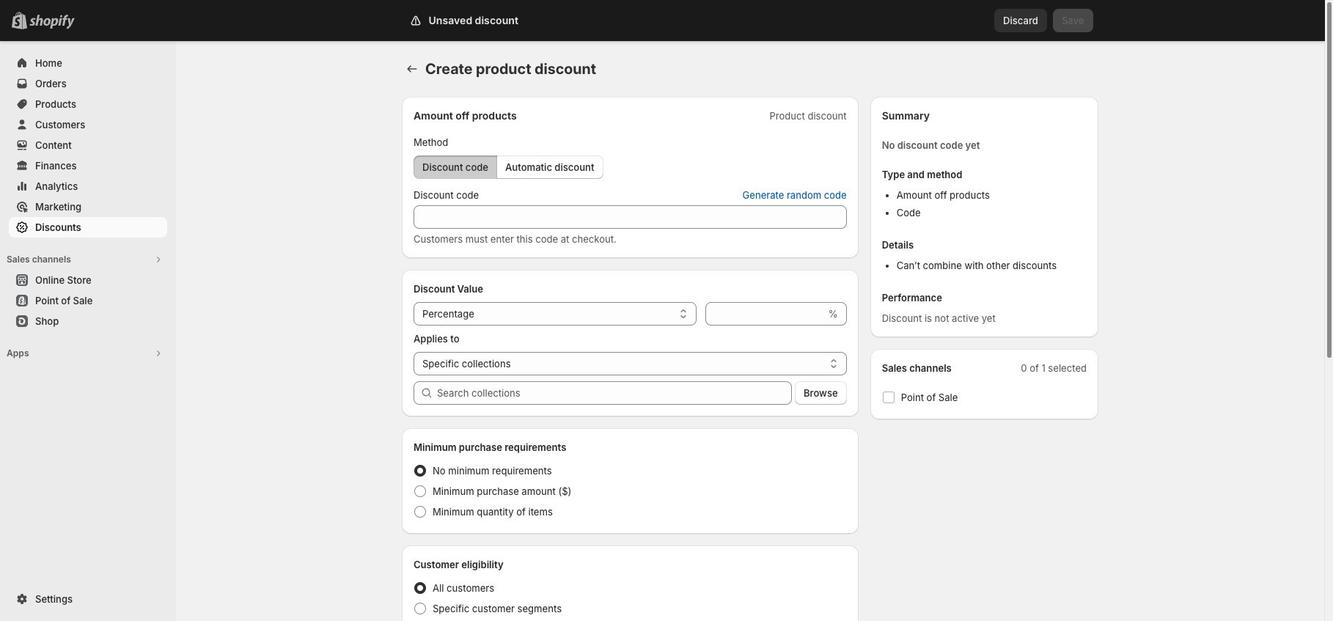 Task type: locate. For each thing, give the bounding box(es) containing it.
None text field
[[414, 205, 847, 229]]

shopify image
[[29, 15, 75, 29]]

Search collections text field
[[437, 381, 792, 405]]

None text field
[[706, 302, 826, 326]]



Task type: vqa. For each thing, say whether or not it's contained in the screenshot.
the Point of Sale link
no



